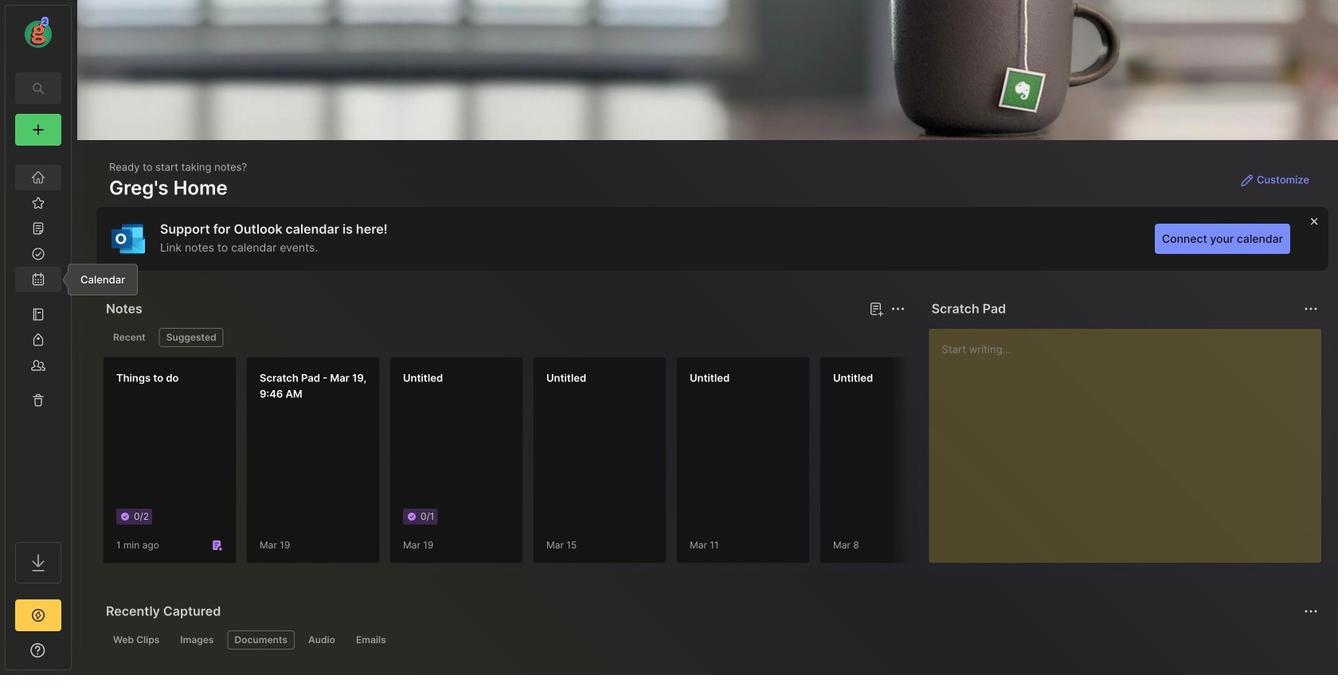 Task type: locate. For each thing, give the bounding box(es) containing it.
tree inside main element
[[6, 155, 71, 528]]

more actions image
[[889, 300, 908, 319]]

Start writing… text field
[[942, 329, 1321, 551]]

2 tab list from the top
[[106, 631, 1316, 650]]

0 vertical spatial tab list
[[106, 328, 903, 347]]

more actions image
[[1302, 300, 1321, 319]]

tab
[[106, 328, 153, 347], [159, 328, 224, 347], [106, 631, 167, 650], [173, 631, 221, 650], [227, 631, 295, 650], [301, 631, 343, 650], [349, 631, 393, 650]]

Account field
[[6, 15, 71, 50]]

tree
[[6, 155, 71, 528]]

click to expand image
[[70, 646, 82, 665]]

1 horizontal spatial more actions field
[[1300, 298, 1323, 320]]

More actions field
[[887, 298, 910, 320], [1300, 298, 1323, 320]]

upgrade image
[[29, 606, 48, 625]]

row group
[[103, 357, 1339, 574]]

0 horizontal spatial more actions field
[[887, 298, 910, 320]]

1 tab list from the top
[[106, 328, 903, 347]]

1 vertical spatial tab list
[[106, 631, 1316, 650]]

WHAT'S NEW field
[[6, 638, 71, 664]]

tab list
[[106, 328, 903, 347], [106, 631, 1316, 650]]



Task type: vqa. For each thing, say whether or not it's contained in the screenshot.
width
no



Task type: describe. For each thing, give the bounding box(es) containing it.
home image
[[30, 170, 46, 186]]

edit search image
[[29, 79, 48, 98]]

2 more actions field from the left
[[1300, 298, 1323, 320]]

main element
[[0, 0, 76, 676]]

1 more actions field from the left
[[887, 298, 910, 320]]



